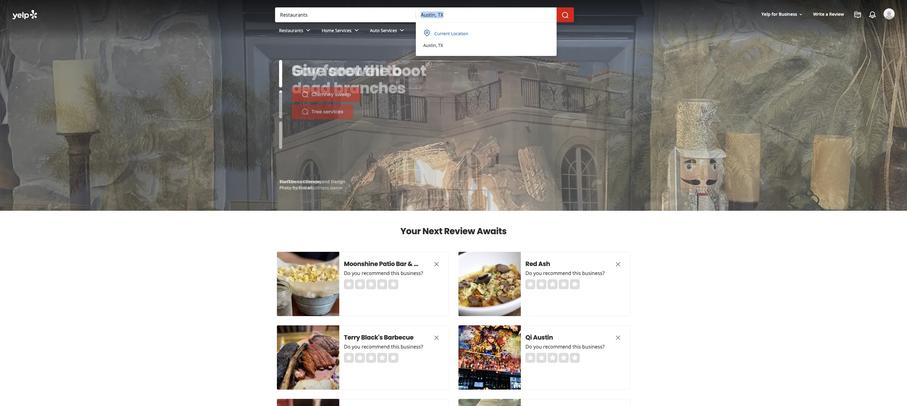 Task type: describe. For each thing, give the bounding box(es) containing it.
24 search v2 image for give soot the boot
[[302, 91, 309, 98]]

(no rating) image for austin
[[526, 353, 580, 363]]

Find text field
[[280, 11, 411, 18]]

qi
[[526, 333, 532, 342]]

services for auto services
[[381, 27, 397, 33]]

dead
[[292, 78, 331, 99]]

sweep
[[335, 91, 351, 98]]

recommend for ash
[[544, 270, 572, 277]]

blackburn chimney photo from the business owner
[[280, 179, 343, 191]]

current
[[435, 31, 450, 36]]

qi austin link
[[526, 333, 603, 342]]

rating element for ash
[[526, 279, 580, 289]]

24 chevron down v2 image for auto services
[[399, 27, 406, 34]]

for
[[772, 11, 778, 17]]

business
[[312, 185, 329, 191]]

your
[[401, 225, 421, 237]]

yelp for business button
[[760, 9, 806, 20]]

recommend for patio
[[362, 270, 390, 277]]

blackburn chimney link
[[280, 179, 322, 184]]

current location
[[435, 31, 469, 36]]

projects image
[[855, 11, 862, 19]]

photo of comedor image
[[459, 399, 521, 406]]

chimney sweep link
[[292, 87, 361, 102]]

rating element for austin
[[526, 353, 580, 363]]

you for red
[[534, 270, 542, 277]]

more
[[416, 27, 427, 33]]

terry black's barbecue
[[344, 333, 414, 342]]

patio
[[379, 260, 395, 268]]

say farewell to dead branches
[[292, 61, 406, 99]]

yelp
[[762, 11, 771, 17]]

24 search v2 image for say farewell to dead branches
[[302, 108, 309, 116]]

photo inside turftim landscape and design photo by tim m.
[[280, 185, 292, 191]]

user actions element
[[757, 8, 904, 46]]

auto services link
[[365, 22, 411, 40]]

m.
[[308, 185, 313, 191]]

search image
[[562, 11, 570, 19]]

terry
[[344, 333, 360, 342]]

do for moonshine
[[344, 270, 351, 277]]

soot
[[329, 61, 361, 81]]

owner
[[330, 185, 343, 191]]

a
[[826, 11, 829, 17]]

moonshine
[[344, 260, 378, 268]]

bjord u. image
[[884, 8, 896, 19]]

business
[[779, 11, 798, 17]]

this for patio
[[391, 270, 400, 277]]

photo of red ash image
[[459, 252, 521, 316]]

chimney inside the chimney sweep link
[[312, 91, 334, 98]]

write a review
[[814, 11, 845, 17]]

terry black's barbecue link
[[344, 333, 421, 342]]

24 chevron down v2 image
[[428, 27, 435, 34]]

tree services link
[[292, 104, 353, 119]]

location
[[451, 31, 469, 36]]

write a review link
[[811, 9, 847, 20]]

moonshine patio bar & grill
[[344, 260, 426, 268]]

boot
[[392, 61, 427, 81]]

the inside blackburn chimney photo from the business owner
[[304, 185, 310, 191]]

0 vertical spatial the
[[364, 61, 389, 81]]

tree services
[[312, 108, 343, 115]]

you for qi
[[534, 343, 542, 350]]

by
[[293, 185, 298, 191]]

more link
[[411, 22, 440, 40]]

do for terry
[[344, 343, 351, 350]]

none field the find
[[280, 11, 411, 18]]

red ash link
[[526, 260, 603, 268]]

tim
[[299, 185, 307, 191]]

photo of franklin barbecue image
[[277, 399, 340, 406]]

give soot the boot
[[292, 61, 427, 81]]

from
[[293, 185, 303, 191]]

qi austin
[[526, 333, 553, 342]]

give
[[292, 61, 326, 81]]

24 marker v2 image
[[424, 29, 431, 37]]

landscape
[[298, 179, 321, 184]]

photo of moonshine patio bar & grill image
[[277, 252, 340, 316]]

recommend for black's
[[362, 343, 390, 350]]

awaits
[[477, 225, 507, 237]]

business categories element
[[274, 22, 896, 40]]

16 chevron down v2 image
[[799, 12, 804, 17]]

chimney inside blackburn chimney photo from the business owner
[[303, 179, 322, 184]]

this for ash
[[573, 270, 581, 277]]

(no rating) image for ash
[[526, 279, 580, 289]]

home services link
[[317, 22, 365, 40]]

your next review awaits
[[401, 225, 507, 237]]

restaurants
[[279, 27, 304, 33]]

business? for moonshine patio bar & grill
[[401, 270, 423, 277]]

you for moonshine
[[352, 270, 361, 277]]

current location link
[[420, 28, 553, 40]]

barbecue
[[384, 333, 414, 342]]

austin
[[534, 333, 553, 342]]



Task type: vqa. For each thing, say whether or not it's contained in the screenshot.
Do corresponding to Red
yes



Task type: locate. For each thing, give the bounding box(es) containing it.
this down the qi austin link
[[573, 343, 581, 350]]

select slide image
[[279, 60, 282, 88]]

do for qi
[[526, 343, 533, 350]]

2 services from the left
[[381, 27, 397, 33]]

24 chevron down v2 image right restaurants at the left
[[305, 27, 312, 34]]

business? down red ash link
[[583, 270, 605, 277]]

austin, tx link
[[420, 40, 552, 51]]

chimney up "tree services" link
[[312, 91, 334, 98]]

next
[[423, 225, 443, 237]]

2 dismiss card image from the top
[[433, 334, 441, 341]]

services right home
[[335, 27, 352, 33]]

services inside auto services link
[[381, 27, 397, 33]]

do down red
[[526, 270, 533, 277]]

24 search v2 image inside the chimney sweep link
[[302, 91, 309, 98]]

say
[[292, 61, 320, 81]]

rating element down moonshine
[[344, 279, 399, 289]]

24 chevron down v2 image left auto
[[353, 27, 360, 34]]

restaurants link
[[274, 22, 317, 40]]

this for black's
[[391, 343, 400, 350]]

recommend down terry black's barbecue
[[362, 343, 390, 350]]

(no rating) image for black's
[[344, 353, 399, 363]]

photo
[[280, 185, 292, 191], [280, 185, 292, 191]]

1 services from the left
[[335, 27, 352, 33]]

photo of qi austin image
[[459, 325, 521, 390]]

business? for red ash
[[583, 270, 605, 277]]

None search field
[[0, 0, 908, 66], [275, 7, 576, 22], [0, 0, 908, 66], [275, 7, 576, 22]]

do you recommend this business? for patio
[[344, 270, 423, 277]]

tim m. link
[[299, 185, 313, 191]]

1 vertical spatial dismiss card image
[[433, 334, 441, 341]]

rating element
[[344, 279, 399, 289], [526, 279, 580, 289], [344, 353, 399, 363], [526, 353, 580, 363]]

this down barbecue on the bottom of page
[[391, 343, 400, 350]]

you for terry
[[352, 343, 361, 350]]

1 vertical spatial chimney
[[303, 179, 322, 184]]

do you recommend this business? for ash
[[526, 270, 605, 277]]

24 search v2 image left "tree"
[[302, 108, 309, 116]]

do down terry
[[344, 343, 351, 350]]

ash
[[539, 260, 551, 268]]

(no rating) image for patio
[[344, 279, 399, 289]]

black's
[[361, 333, 383, 342]]

services right auto
[[381, 27, 397, 33]]

do you recommend this business? down the qi austin link
[[526, 343, 605, 350]]

recommend
[[362, 270, 390, 277], [544, 270, 572, 277], [362, 343, 390, 350], [544, 343, 572, 350]]

24 chevron down v2 image for restaurants
[[305, 27, 312, 34]]

review for next
[[444, 225, 476, 237]]

0 horizontal spatial review
[[444, 225, 476, 237]]

do
[[344, 270, 351, 277], [526, 270, 533, 277], [344, 343, 351, 350], [526, 343, 533, 350]]

branches
[[334, 78, 406, 99]]

  text field inside explore banner section banner
[[421, 11, 552, 18]]

to
[[387, 61, 402, 81]]

1 vertical spatial dismiss card image
[[615, 334, 622, 341]]

do you recommend this business? for black's
[[344, 343, 423, 350]]

photo of terry black's barbecue image
[[277, 325, 340, 390]]

yelp for business
[[762, 11, 798, 17]]

auto services
[[370, 27, 397, 33]]

recommend down the qi austin link
[[544, 343, 572, 350]]

chimney up m.
[[303, 179, 322, 184]]

austin, tx
[[424, 42, 443, 48]]

review for a
[[830, 11, 845, 17]]

dismiss card image
[[615, 260, 622, 268], [615, 334, 622, 341]]

0 horizontal spatial services
[[335, 27, 352, 33]]

farewell
[[323, 61, 384, 81]]

24 chevron down v2 image
[[305, 27, 312, 34], [353, 27, 360, 34], [399, 27, 406, 34]]

do down moonshine
[[344, 270, 351, 277]]

you down terry
[[352, 343, 361, 350]]

you down red ash
[[534, 270, 542, 277]]

this for austin
[[573, 343, 581, 350]]

business? for qi austin
[[583, 343, 605, 350]]

review right next
[[444, 225, 476, 237]]

explore banner section banner
[[0, 0, 908, 211]]

red ash
[[526, 260, 551, 268]]

0 vertical spatial chimney
[[312, 91, 334, 98]]

bar
[[396, 260, 407, 268]]

recommend down moonshine patio bar & grill link on the left bottom of page
[[362, 270, 390, 277]]

and
[[322, 179, 330, 184]]

dismiss card image for moonshine patio bar & grill
[[433, 260, 441, 268]]

Near text field
[[421, 11, 552, 18]]

turftim landscape and design photo by tim m.
[[280, 179, 346, 191]]

24 chevron down v2 image right auto services at the top of the page
[[399, 27, 406, 34]]

home
[[322, 27, 334, 33]]

dismiss card image for terry black's barbecue
[[433, 334, 441, 341]]

dismiss card image for qi austin
[[615, 334, 622, 341]]

red
[[526, 260, 538, 268]]

1 dismiss card image from the top
[[615, 260, 622, 268]]

photo inside blackburn chimney photo from the business owner
[[280, 185, 292, 191]]

grill
[[414, 260, 426, 268]]

services
[[335, 27, 352, 33], [381, 27, 397, 33]]

&
[[408, 260, 413, 268]]

do for red
[[526, 270, 533, 277]]

0 horizontal spatial the
[[304, 185, 310, 191]]

1 vertical spatial review
[[444, 225, 476, 237]]

tree
[[312, 108, 322, 115]]

24 chevron down v2 image inside auto services link
[[399, 27, 406, 34]]

1 24 search v2 image from the top
[[302, 91, 309, 98]]

you
[[352, 270, 361, 277], [534, 270, 542, 277], [352, 343, 361, 350], [534, 343, 542, 350]]

review
[[830, 11, 845, 17], [444, 225, 476, 237]]

rating element for black's
[[344, 353, 399, 363]]

2 horizontal spatial 24 chevron down v2 image
[[399, 27, 406, 34]]

(no rating) image
[[344, 279, 399, 289], [526, 279, 580, 289], [344, 353, 399, 363], [526, 353, 580, 363]]

0 vertical spatial dismiss card image
[[433, 260, 441, 268]]

(no rating) image down austin on the right of the page
[[526, 353, 580, 363]]

turftim landscape and design link
[[280, 179, 346, 184]]

  text field
[[421, 11, 552, 18]]

recommend down red ash link
[[544, 270, 572, 277]]

1 24 chevron down v2 image from the left
[[305, 27, 312, 34]]

review right a
[[830, 11, 845, 17]]

2 dismiss card image from the top
[[615, 334, 622, 341]]

dismiss card image
[[433, 260, 441, 268], [433, 334, 441, 341]]

do you recommend this business? down moonshine patio bar & grill link on the left bottom of page
[[344, 270, 423, 277]]

2 24 chevron down v2 image from the left
[[353, 27, 360, 34]]

services
[[324, 108, 343, 115]]

notifications image
[[870, 11, 877, 19]]

0 horizontal spatial 24 chevron down v2 image
[[305, 27, 312, 34]]

business? down barbecue on the bottom of page
[[401, 343, 423, 350]]

0 vertical spatial review
[[830, 11, 845, 17]]

24 chevron down v2 image for home services
[[353, 27, 360, 34]]

None radio
[[378, 279, 387, 289], [389, 279, 399, 289], [526, 279, 536, 289], [548, 279, 558, 289], [344, 353, 354, 363], [378, 353, 387, 363], [526, 353, 536, 363], [378, 279, 387, 289], [389, 279, 399, 289], [526, 279, 536, 289], [548, 279, 558, 289], [344, 353, 354, 363], [378, 353, 387, 363], [526, 353, 536, 363]]

rating element down ash on the bottom
[[526, 279, 580, 289]]

blackburn
[[280, 179, 302, 184]]

the
[[364, 61, 389, 81], [304, 185, 310, 191]]

business? down &
[[401, 270, 423, 277]]

1 horizontal spatial review
[[830, 11, 845, 17]]

you down the qi austin
[[534, 343, 542, 350]]

24 search v2 image
[[302, 91, 309, 98], [302, 108, 309, 116]]

business?
[[401, 270, 423, 277], [583, 270, 605, 277], [401, 343, 423, 350], [583, 343, 605, 350]]

this down red ash link
[[573, 270, 581, 277]]

24 search v2 image inside "tree services" link
[[302, 108, 309, 116]]

do you recommend this business? down terry black's barbecue link
[[344, 343, 423, 350]]

1 horizontal spatial services
[[381, 27, 397, 33]]

do you recommend this business? for austin
[[526, 343, 605, 350]]

services inside home services link
[[335, 27, 352, 33]]

design
[[331, 179, 346, 184]]

(no rating) image down ash on the bottom
[[526, 279, 580, 289]]

do you recommend this business?
[[344, 270, 423, 277], [526, 270, 605, 277], [344, 343, 423, 350], [526, 343, 605, 350]]

2 24 search v2 image from the top
[[302, 108, 309, 116]]

austin,
[[424, 42, 437, 48]]

do down qi
[[526, 343, 533, 350]]

chimney
[[312, 91, 334, 98], [303, 179, 322, 184]]

you down moonshine
[[352, 270, 361, 277]]

(no rating) image down black's
[[344, 353, 399, 363]]

1 horizontal spatial 24 chevron down v2 image
[[353, 27, 360, 34]]

1 vertical spatial 24 search v2 image
[[302, 108, 309, 116]]

3 24 chevron down v2 image from the left
[[399, 27, 406, 34]]

24 chevron down v2 image inside restaurants link
[[305, 27, 312, 34]]

24 chevron down v2 image inside home services link
[[353, 27, 360, 34]]

rating element down austin on the right of the page
[[526, 353, 580, 363]]

recommend for austin
[[544, 343, 572, 350]]

dismiss card image for red ash
[[615, 260, 622, 268]]

business? for terry black's barbecue
[[401, 343, 423, 350]]

services for home services
[[335, 27, 352, 33]]

review inside user actions element
[[830, 11, 845, 17]]

moonshine patio bar & grill link
[[344, 260, 426, 268]]

rating element for patio
[[344, 279, 399, 289]]

None field
[[280, 11, 411, 18], [421, 11, 552, 18], [421, 11, 552, 18]]

do you recommend this business? down red ash link
[[526, 270, 605, 277]]

business? down the qi austin link
[[583, 343, 605, 350]]

(no rating) image down moonshine
[[344, 279, 399, 289]]

1 dismiss card image from the top
[[433, 260, 441, 268]]

tx
[[439, 42, 443, 48]]

this
[[391, 270, 400, 277], [573, 270, 581, 277], [391, 343, 400, 350], [573, 343, 581, 350]]

0 vertical spatial 24 search v2 image
[[302, 91, 309, 98]]

24 search v2 image down say
[[302, 91, 309, 98]]

1 horizontal spatial the
[[364, 61, 389, 81]]

this down bar
[[391, 270, 400, 277]]

write
[[814, 11, 825, 17]]

None radio
[[344, 279, 354, 289], [355, 279, 365, 289], [366, 279, 376, 289], [537, 279, 547, 289], [559, 279, 569, 289], [570, 279, 580, 289], [355, 353, 365, 363], [366, 353, 376, 363], [389, 353, 399, 363], [537, 353, 547, 363], [548, 353, 558, 363], [559, 353, 569, 363], [570, 353, 580, 363], [344, 279, 354, 289], [355, 279, 365, 289], [366, 279, 376, 289], [537, 279, 547, 289], [559, 279, 569, 289], [570, 279, 580, 289], [355, 353, 365, 363], [366, 353, 376, 363], [389, 353, 399, 363], [537, 353, 547, 363], [548, 353, 558, 363], [559, 353, 569, 363], [570, 353, 580, 363]]

0 vertical spatial dismiss card image
[[615, 260, 622, 268]]

1 vertical spatial the
[[304, 185, 310, 191]]

rating element down black's
[[344, 353, 399, 363]]

turftim
[[280, 179, 297, 184]]

home services
[[322, 27, 352, 33]]

auto
[[370, 27, 380, 33]]

chimney sweep
[[312, 91, 351, 98]]



